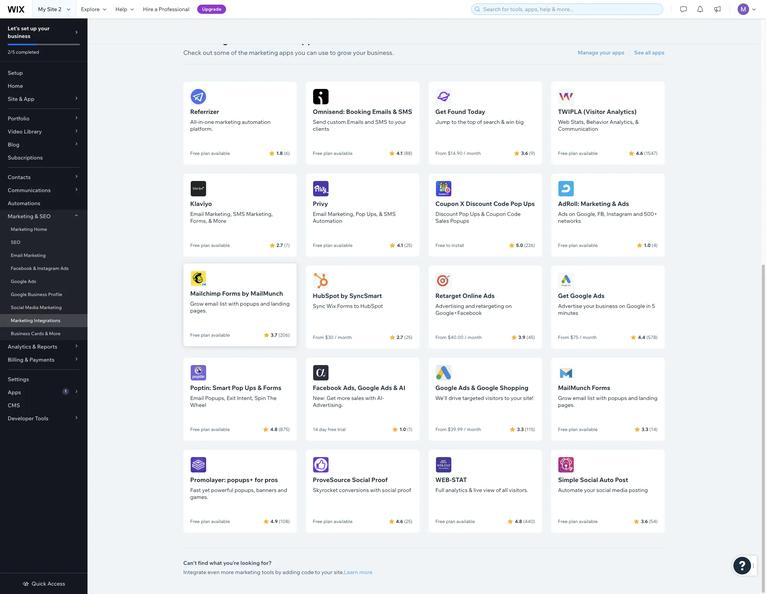 Task type: locate. For each thing, give the bounding box(es) containing it.
the up check out some of the marketing apps you can use to grow your business.
[[278, 34, 293, 46]]

1 vertical spatial code
[[507, 211, 521, 218]]

social inside provesource social proof skyrocket conversions with social proof
[[382, 487, 396, 494]]

apps left see
[[612, 49, 625, 56]]

1 horizontal spatial facebook
[[313, 384, 342, 392]]

popups inside mailmunch forms grow email list with popups and landing pages.
[[608, 395, 627, 402]]

1 vertical spatial business
[[596, 303, 618, 310]]

social down proof
[[382, 487, 396, 494]]

0 vertical spatial pages.
[[190, 307, 207, 314]]

emails right 'booking'
[[372, 108, 391, 116]]

in-
[[198, 119, 205, 126]]

your inside omnisend: booking emails & sms send custom emails and sms to your clients
[[395, 119, 406, 126]]

1 3.3 from the left
[[517, 427, 524, 432]]

google up advertise
[[570, 292, 592, 300]]

free down games.
[[190, 519, 200, 525]]

3 (25) from the top
[[404, 519, 412, 525]]

ads inside facebook ads, google ads & ai new: get more sales with ai- advertising.
[[381, 384, 392, 392]]

get inside get found today jump to the top of search & win big
[[436, 108, 446, 116]]

1 vertical spatial 3.6
[[641, 519, 648, 525]]

from left the $14.90
[[436, 150, 447, 156]]

& inside dropdown button
[[35, 213, 38, 220]]

you're
[[223, 560, 239, 567]]

app down home link in the top of the page
[[24, 96, 34, 102]]

email down poptin:
[[190, 395, 204, 402]]

business down let's
[[8, 33, 30, 40]]

on inside get google ads advertise your business on google in 5 minutes
[[619, 303, 625, 310]]

free down forms,
[[190, 243, 200, 248]]

more inside facebook ads, google ads & ai new: get more sales with ai- advertising.
[[337, 395, 350, 402]]

google up 'sales'
[[358, 384, 379, 392]]

social left "auto"
[[580, 476, 598, 484]]

2 horizontal spatial on
[[619, 303, 625, 310]]

coupon x discount code pop ups discount pop ups & coupon code sales popups
[[436, 200, 535, 225]]

1 horizontal spatial social
[[597, 487, 611, 494]]

1.0 for facebook ads, google ads & ai
[[400, 427, 406, 432]]

1 horizontal spatial on
[[569, 211, 575, 218]]

1 horizontal spatial seo
[[39, 213, 51, 220]]

month right $40.00
[[468, 335, 482, 340]]

1 vertical spatial 4.6
[[396, 519, 403, 525]]

from left $30
[[313, 335, 324, 340]]

0 horizontal spatial pages.
[[190, 307, 207, 314]]

free for provesource
[[313, 519, 322, 525]]

google left in
[[627, 303, 645, 310]]

the right some
[[238, 49, 248, 56]]

facebook inside sidebar element
[[11, 266, 32, 271]]

free up poptin: smart pop ups & forms logo
[[190, 332, 200, 338]]

marketing inside adroll: marketing & ads ads on google, fb, instagram and 500+ networks
[[581, 200, 611, 208]]

facebook for ads,
[[313, 384, 342, 392]]

learn
[[344, 569, 358, 576]]

available for promolayer:
[[211, 519, 230, 525]]

shopping
[[500, 384, 529, 392]]

apps left you
[[279, 49, 293, 56]]

get right new: at the bottom left
[[327, 395, 336, 402]]

2 marketing, from the left
[[246, 211, 273, 218]]

1 vertical spatial all
[[502, 487, 508, 494]]

2 horizontal spatial apps
[[652, 49, 665, 56]]

2 vertical spatial of
[[496, 487, 501, 494]]

1 horizontal spatial 4.6
[[636, 150, 643, 156]]

free plan available for klaviyo
[[190, 243, 230, 248]]

free plan available for omnisend:
[[313, 150, 353, 156]]

4.8 (440)
[[515, 519, 535, 525]]

3 marketing, from the left
[[328, 211, 354, 218]]

more inside sidebar element
[[49, 331, 60, 337]]

home down setup
[[8, 83, 23, 89]]

hubspot
[[313, 292, 339, 300], [360, 303, 383, 310]]

available for mailmunch
[[579, 427, 598, 433]]

all right see
[[645, 49, 651, 56]]

free plan available for mailchimp
[[190, 332, 230, 338]]

& inside coupon x discount code pop ups discount pop ups & coupon code sales popups
[[481, 211, 485, 218]]

site inside popup button
[[8, 96, 18, 102]]

manage your apps
[[578, 49, 625, 56]]

from for jump
[[436, 150, 447, 156]]

on inside adroll: marketing & ads ads on google, fb, instagram and 500+ networks
[[569, 211, 575, 218]]

free for mailchimp
[[190, 332, 200, 338]]

1 vertical spatial grow
[[558, 395, 572, 402]]

1 horizontal spatial apps
[[612, 49, 625, 56]]

4.8 left (440)
[[515, 519, 522, 525]]

0 vertical spatial instagram
[[607, 211, 632, 218]]

forms inside mailchimp forms by mailmunch grow email list with popups and landing pages.
[[222, 290, 241, 298]]

get inside get google ads advertise your business on google in 5 minutes
[[558, 292, 569, 300]]

pros
[[265, 476, 278, 484]]

free plan available for poptin:
[[190, 427, 230, 433]]

1 vertical spatial ups
[[470, 211, 480, 218]]

provesource
[[313, 476, 351, 484]]

4.6 (1547)
[[636, 150, 658, 156]]

instagram inside adroll: marketing & ads ads on google, fb, instagram and 500+ networks
[[607, 211, 632, 218]]

settings
[[8, 376, 29, 383]]

provesource social proof logo image
[[313, 457, 329, 473]]

coupon right popups
[[486, 211, 506, 218]]

1 vertical spatial more
[[49, 331, 60, 337]]

1.0 (4)
[[644, 242, 658, 248]]

klaviyo logo image
[[190, 181, 206, 197]]

pages. inside mailmunch forms grow email list with popups and landing pages.
[[558, 402, 575, 409]]

4.6 for proof
[[396, 519, 403, 525]]

analytics,
[[610, 119, 634, 126]]

month for wix
[[338, 335, 352, 340]]

marketing down automations
[[8, 213, 33, 220]]

business up analytics
[[11, 331, 30, 337]]

and inside adroll: marketing & ads ads on google, fb, instagram and 500+ networks
[[633, 211, 643, 218]]

4.6 left (1547)
[[636, 150, 643, 156]]

email inside klaviyo email marketing, sms marketing, forms, & more
[[190, 211, 204, 218]]

social inside provesource social proof skyrocket conversions with social proof
[[352, 476, 370, 484]]

2.7 for syncsmart
[[397, 335, 403, 340]]

1 horizontal spatial 1.0
[[644, 242, 651, 248]]

looking
[[240, 560, 260, 567]]

landing up 3.7 (206)
[[271, 301, 290, 307]]

grow down mailchimp
[[190, 301, 204, 307]]

of right "top"
[[477, 119, 482, 126]]

contacts
[[8, 174, 31, 181]]

0 horizontal spatial discount
[[436, 211, 458, 218]]

0 vertical spatial grow
[[190, 301, 204, 307]]

analytics & reports
[[8, 344, 57, 350]]

setup
[[8, 69, 23, 76]]

month right "$39.99"
[[467, 427, 481, 433]]

from left $40.00
[[436, 335, 447, 340]]

0 vertical spatial email
[[205, 301, 218, 307]]

to inside omnisend: booking emails & sms send custom emails and sms to your clients
[[389, 119, 394, 126]]

/ for sync
[[335, 335, 337, 340]]

0 horizontal spatial mailmunch
[[251, 290, 283, 298]]

social for provesource
[[352, 476, 370, 484]]

email inside mailchimp forms by mailmunch grow email list with popups and landing pages.
[[205, 301, 218, 307]]

0 vertical spatial 4.8
[[270, 427, 278, 432]]

4.8 for forms
[[270, 427, 278, 432]]

& inside google ads & google shopping we'll drive targeted visitors to your site!
[[471, 384, 475, 392]]

2 horizontal spatial by
[[341, 292, 348, 300]]

retarget online ads advertising and retargeting on google+facebook
[[436, 292, 512, 317]]

discount down coupon x discount code pop ups logo
[[436, 211, 458, 218]]

4.8 left (875)
[[270, 427, 278, 432]]

plan for twipla
[[569, 150, 578, 156]]

0 vertical spatial more
[[213, 218, 226, 225]]

1 (25) from the top
[[404, 242, 412, 248]]

email up facebook & instagram ads
[[11, 253, 23, 258]]

1 horizontal spatial 4.8
[[515, 519, 522, 525]]

developer tools
[[8, 415, 48, 422]]

4.8 for live
[[515, 519, 522, 525]]

0 horizontal spatial apps
[[279, 49, 293, 56]]

of inside web-stat full analytics & live view of all visitors.
[[496, 487, 501, 494]]

advertising.
[[313, 402, 343, 409]]

1 horizontal spatial mailmunch
[[558, 384, 591, 392]]

4.6 down proof
[[396, 519, 403, 525]]

adroll:
[[558, 200, 579, 208]]

free for twipla
[[558, 150, 568, 156]]

developer
[[8, 415, 34, 422]]

0 vertical spatial home
[[8, 83, 23, 89]]

1 horizontal spatial 2.7
[[397, 335, 403, 340]]

from $39.99 / month
[[436, 427, 481, 433]]

pages. down mailmunch forms logo
[[558, 402, 575, 409]]

to inside google ads & google shopping we'll drive targeted visitors to your site!
[[505, 395, 510, 402]]

free for simple
[[558, 519, 568, 525]]

found
[[448, 108, 466, 116]]

plan for promolayer:
[[201, 519, 210, 525]]

3.6
[[521, 150, 528, 156], [641, 519, 648, 525]]

more for what
[[221, 569, 234, 576]]

1 vertical spatial of
[[477, 119, 482, 126]]

instagram inside sidebar element
[[37, 266, 59, 271]]

of for web-stat
[[496, 487, 501, 494]]

(25)
[[404, 242, 412, 248], [404, 335, 412, 340], [404, 519, 412, 525]]

& inside privy email marketing, pop ups,  & sms automation
[[379, 211, 383, 218]]

free down 'wheel'
[[190, 427, 200, 433]]

available for omnisend:
[[334, 150, 353, 156]]

coupon left the x
[[436, 200, 459, 208]]

apps right see
[[652, 49, 665, 56]]

all left visitors.
[[502, 487, 508, 494]]

find
[[198, 560, 208, 567]]

0 horizontal spatial business
[[8, 33, 30, 40]]

facebook inside facebook ads, google ads & ai new: get more sales with ai- advertising.
[[313, 384, 342, 392]]

0 horizontal spatial 2.7
[[277, 242, 283, 248]]

0 horizontal spatial grow
[[190, 301, 204, 307]]

marketing
[[249, 49, 278, 56], [215, 119, 241, 126], [235, 569, 261, 576]]

all inside web-stat full analytics & live view of all visitors.
[[502, 487, 508, 494]]

0 horizontal spatial all
[[502, 487, 508, 494]]

install
[[452, 243, 464, 248]]

available for adroll:
[[579, 243, 598, 248]]

/ right "$39.99"
[[464, 427, 466, 433]]

the inside get found today jump to the top of search & win big
[[458, 119, 466, 126]]

live
[[474, 487, 482, 494]]

1 vertical spatial app
[[24, 96, 34, 102]]

1 social from the left
[[382, 487, 396, 494]]

free down automate
[[558, 519, 568, 525]]

0 horizontal spatial social
[[382, 487, 396, 494]]

0 vertical spatial site
[[47, 6, 57, 13]]

1 horizontal spatial discount
[[466, 200, 492, 208]]

/ right the $14.90
[[464, 150, 466, 156]]

by
[[242, 290, 249, 298], [341, 292, 348, 300], [275, 569, 281, 576]]

0 horizontal spatial 3.6
[[521, 150, 528, 156]]

more right forms,
[[213, 218, 226, 225]]

1 vertical spatial the
[[238, 49, 248, 56]]

cms
[[8, 402, 20, 409]]

month for to
[[467, 150, 481, 156]]

your right advertise
[[583, 303, 595, 310]]

jump
[[436, 119, 450, 126]]

of right view
[[496, 487, 501, 494]]

1 vertical spatial get
[[558, 292, 569, 300]]

intent,
[[237, 395, 253, 402]]

2 social from the left
[[597, 487, 611, 494]]

3.3 left the (115)
[[517, 427, 524, 432]]

targeted
[[462, 395, 484, 402]]

site!
[[523, 395, 534, 402]]

apps
[[279, 49, 293, 56], [612, 49, 625, 56], [652, 49, 665, 56]]

0 vertical spatial 4.1
[[397, 150, 403, 156]]

month for shopping
[[467, 427, 481, 433]]

can't find what you're looking for? integrate even more marketing tools by adding code to your site. learn more
[[183, 560, 373, 576]]

2 horizontal spatial the
[[458, 119, 466, 126]]

0 vertical spatial 2.7
[[277, 242, 283, 248]]

get
[[436, 108, 446, 116], [558, 292, 569, 300], [327, 395, 336, 402]]

email marketing
[[11, 253, 46, 258]]

pop inside poptin: smart pop ups & forms email popups, exit intent, spin the wheel
[[232, 384, 243, 392]]

2.7
[[277, 242, 283, 248], [397, 335, 403, 340]]

omnisend:
[[313, 108, 345, 116]]

0 vertical spatial ups
[[523, 200, 535, 208]]

0 horizontal spatial more
[[221, 569, 234, 576]]

your right grow
[[353, 49, 366, 56]]

on down adroll:
[[569, 211, 575, 218]]

2 horizontal spatial of
[[496, 487, 501, 494]]

apps for manage your apps
[[612, 49, 625, 56]]

& inside popup button
[[32, 344, 36, 350]]

web-stat logo image
[[436, 457, 452, 473]]

coupon
[[436, 200, 459, 208], [486, 211, 506, 218]]

2 horizontal spatial marketing,
[[328, 211, 354, 218]]

my site 2
[[38, 6, 61, 13]]

up
[[30, 25, 37, 32]]

free down skyrocket
[[313, 519, 322, 525]]

1 horizontal spatial emails
[[372, 108, 391, 116]]

0 vertical spatial hubspot
[[313, 292, 339, 300]]

business up social media marketing
[[28, 292, 47, 298]]

tools left from
[[231, 34, 253, 46]]

0 horizontal spatial 1.0
[[400, 427, 406, 432]]

& inside poptin: smart pop ups & forms email popups, exit intent, spin the wheel
[[258, 384, 262, 392]]

0 horizontal spatial more
[[49, 331, 60, 337]]

4.6 for analytics)
[[636, 150, 643, 156]]

from for advertising
[[436, 335, 447, 340]]

1 horizontal spatial social
[[352, 476, 370, 484]]

your down shopping
[[511, 395, 522, 402]]

marketing inside can't find what you're looking for? integrate even more marketing tools by adding code to your site. learn more
[[235, 569, 261, 576]]

facebook up new: at the bottom left
[[313, 384, 342, 392]]

twipla (visitor analytics) logo image
[[558, 89, 574, 105]]

popups
[[240, 301, 259, 307], [608, 395, 627, 402]]

month right $30
[[338, 335, 352, 340]]

marketing down looking
[[235, 569, 261, 576]]

available for klaviyo
[[211, 243, 230, 248]]

simple social auto post logo image
[[558, 457, 574, 473]]

your right up
[[38, 25, 50, 32]]

0 horizontal spatial popups
[[240, 301, 259, 307]]

free for klaviyo
[[190, 243, 200, 248]]

marketing right one
[[215, 119, 241, 126]]

500+
[[644, 211, 657, 218]]

analytics
[[8, 344, 31, 350]]

adroll: marketing & ads logo image
[[558, 181, 574, 197]]

more down ads, on the left bottom
[[337, 395, 350, 402]]

1 horizontal spatial marketing,
[[246, 211, 273, 218]]

4.6 (25)
[[396, 519, 412, 525]]

mailmunch forms grow email list with popups and landing pages.
[[558, 384, 658, 409]]

1.0
[[644, 242, 651, 248], [400, 427, 406, 432]]

free down platform.
[[190, 150, 200, 156]]

0 vertical spatial all
[[645, 49, 651, 56]]

/ for jump
[[464, 150, 466, 156]]

marketing, inside privy email marketing, pop ups,  & sms automation
[[328, 211, 354, 218]]

2/5 completed
[[8, 49, 39, 55]]

discount
[[466, 200, 492, 208], [436, 211, 458, 218]]

more
[[213, 218, 226, 225], [49, 331, 60, 337]]

business
[[8, 33, 30, 40], [596, 303, 618, 310]]

analytics & reports button
[[0, 340, 88, 354]]

free down networks
[[558, 243, 568, 248]]

email inside sidebar element
[[11, 253, 23, 258]]

email down privy
[[313, 211, 327, 218]]

1 horizontal spatial app
[[295, 34, 313, 46]]

/ right $75
[[580, 335, 582, 340]]

on right retargeting
[[505, 303, 512, 310]]

of right some
[[231, 49, 237, 56]]

0 vertical spatial landing
[[271, 301, 290, 307]]

x
[[460, 200, 465, 208]]

0 horizontal spatial list
[[220, 301, 227, 307]]

get inside facebook ads, google ads & ai new: get more sales with ai- advertising.
[[327, 395, 336, 402]]

1 vertical spatial email
[[573, 395, 586, 402]]

0 horizontal spatial email
[[205, 301, 218, 307]]

(1)
[[407, 427, 412, 432]]

from left $75
[[558, 335, 569, 340]]

0 vertical spatial tools
[[231, 34, 253, 46]]

sidebar element
[[0, 18, 88, 595]]

1 horizontal spatial more
[[337, 395, 350, 402]]

/ for advertising
[[465, 335, 467, 340]]

1 horizontal spatial email
[[573, 395, 586, 402]]

social for proof
[[382, 487, 396, 494]]

your left site.
[[321, 569, 333, 576]]

free for omnisend:
[[313, 150, 322, 156]]

1 horizontal spatial list
[[588, 395, 595, 402]]

seo up "email marketing"
[[11, 240, 20, 245]]

instagram right fb,
[[607, 211, 632, 218]]

email
[[205, 301, 218, 307], [573, 395, 586, 402]]

grow down mailmunch forms logo
[[558, 395, 572, 402]]

social inside the simple social auto post automate your social media posting
[[580, 476, 598, 484]]

0 vertical spatial list
[[220, 301, 227, 307]]

1 vertical spatial home
[[34, 226, 47, 232]]

help
[[115, 6, 127, 13]]

0 horizontal spatial marketing,
[[205, 211, 232, 218]]

1 vertical spatial site
[[8, 96, 18, 102]]

business inside get google ads advertise your business on google in 5 minutes
[[596, 303, 618, 310]]

the left "top"
[[458, 119, 466, 126]]

2 vertical spatial (25)
[[404, 519, 412, 525]]

0 horizontal spatial the
[[238, 49, 248, 56]]

more down you're
[[221, 569, 234, 576]]

social inside the simple social auto post automate your social media posting
[[597, 487, 611, 494]]

2.7 for marketing,
[[277, 242, 283, 248]]

2 vertical spatial get
[[327, 395, 336, 402]]

from
[[436, 150, 447, 156], [313, 335, 324, 340], [436, 335, 447, 340], [558, 335, 569, 340], [436, 427, 447, 433]]

poptin: smart pop ups & forms email popups, exit intent, spin the wheel
[[190, 384, 281, 409]]

your up 4.1 (88)
[[395, 119, 406, 126]]

social left media on the left
[[11, 305, 24, 311]]

ups
[[523, 200, 535, 208], [470, 211, 480, 218], [245, 384, 256, 392]]

facebook for &
[[11, 266, 32, 271]]

marketing inside referrizer all-in-one marketing automation platform.
[[215, 119, 241, 126]]

marketing up facebook & instagram ads
[[24, 253, 46, 258]]

ups inside poptin: smart pop ups & forms email popups, exit intent, spin the wheel
[[245, 384, 256, 392]]

get google ads logo image
[[558, 273, 574, 289]]

0 vertical spatial popups
[[240, 301, 259, 307]]

1 vertical spatial tools
[[262, 569, 274, 576]]

blog button
[[0, 138, 88, 151]]

0 vertical spatial business
[[8, 33, 30, 40]]

games.
[[190, 494, 208, 501]]

free for coupon
[[436, 243, 445, 248]]

coupon x discount code pop ups logo image
[[436, 181, 452, 197]]

get google ads advertise your business on google in 5 minutes
[[558, 292, 655, 317]]

(206)
[[279, 332, 290, 338]]

promolayer:
[[190, 476, 226, 484]]

2 3.3 from the left
[[642, 427, 648, 432]]

tools down the for?
[[262, 569, 274, 576]]

hubspot by syncsmart logo image
[[313, 273, 329, 289]]

site & app
[[8, 96, 34, 102]]

from left "$39.99"
[[436, 427, 447, 433]]

1 horizontal spatial popups
[[608, 395, 627, 402]]

by inside can't find what you're looking for? integrate even more marketing tools by adding code to your site. learn more
[[275, 569, 281, 576]]

on left in
[[619, 303, 625, 310]]

pages. inside mailchimp forms by mailmunch grow email list with popups and landing pages.
[[190, 307, 207, 314]]

plan for klaviyo
[[201, 243, 210, 248]]

0 horizontal spatial seo
[[11, 240, 20, 245]]

access
[[48, 581, 65, 588]]

free plan available for adroll:
[[558, 243, 598, 248]]

1 vertical spatial 1.0
[[400, 427, 406, 432]]

list inside mailchimp forms by mailmunch grow email list with popups and landing pages.
[[220, 301, 227, 307]]

in
[[646, 303, 651, 310]]

upgrade
[[202, 6, 221, 12]]

from $14.90 / month
[[436, 150, 481, 156]]

plan for simple
[[569, 519, 578, 525]]

3.3 left (14)
[[642, 427, 648, 432]]

of inside get found today jump to the top of search & win big
[[477, 119, 482, 126]]

1.0 left (4)
[[644, 242, 651, 248]]

free plan available for referrizer
[[190, 150, 230, 156]]

app up you
[[295, 34, 313, 46]]

available for privy
[[334, 243, 353, 248]]

social down "auto"
[[597, 487, 611, 494]]

more for google
[[337, 395, 350, 402]]

video library button
[[0, 125, 88, 138]]

2 vertical spatial ups
[[245, 384, 256, 392]]

free plan available for mailmunch
[[558, 427, 598, 433]]

3.6 (54)
[[641, 519, 658, 525]]

free right the (115)
[[558, 427, 568, 433]]

free down communication
[[558, 150, 568, 156]]

2 horizontal spatial get
[[558, 292, 569, 300]]

(88)
[[404, 150, 412, 156]]

landing
[[271, 301, 290, 307], [639, 395, 658, 402]]

business right advertise
[[596, 303, 618, 310]]

set
[[21, 25, 29, 32]]

0 horizontal spatial get
[[327, 395, 336, 402]]

and inside mailmunch forms grow email list with popups and landing pages.
[[628, 395, 638, 402]]

free down automation
[[313, 243, 322, 248]]

1 marketing, from the left
[[205, 211, 232, 218]]

0 vertical spatial emails
[[372, 108, 391, 116]]

(visitor
[[584, 108, 605, 116]]

social for simple
[[580, 476, 598, 484]]

3.9
[[519, 335, 525, 340]]

on for get google ads
[[619, 303, 625, 310]]

more down integrations
[[49, 331, 60, 337]]

0 vertical spatial the
[[278, 34, 293, 46]]

forms inside poptin: smart pop ups & forms email popups, exit intent, spin the wheel
[[263, 384, 281, 392]]

1 horizontal spatial all
[[645, 49, 651, 56]]

month right $75
[[583, 335, 597, 340]]

emails down 'booking'
[[347, 119, 363, 126]]

month right the $14.90
[[467, 150, 481, 156]]

1 vertical spatial hubspot
[[360, 303, 383, 310]]

1 horizontal spatial ups
[[470, 211, 480, 218]]

your right manage
[[600, 49, 611, 56]]

marketing, for klaviyo
[[205, 211, 232, 218]]

free to install
[[436, 243, 464, 248]]

get up advertise
[[558, 292, 569, 300]]

0 horizontal spatial ups
[[245, 384, 256, 392]]

email down mailchimp
[[205, 301, 218, 307]]

media
[[25, 305, 39, 311]]

provesource social proof skyrocket conversions with social proof
[[313, 476, 411, 494]]

site left 2
[[47, 6, 57, 13]]

2 (25) from the top
[[404, 335, 412, 340]]

& inside get found today jump to the top of search & win big
[[501, 119, 505, 126]]

free left install
[[436, 243, 445, 248]]



Task type: vqa. For each thing, say whether or not it's contained in the screenshot.
Get Google Ads's get
yes



Task type: describe. For each thing, give the bounding box(es) containing it.
plan for referrizer
[[201, 150, 210, 156]]

web-stat full analytics & live view of all visitors.
[[436, 476, 528, 494]]

posting
[[629, 487, 648, 494]]

plan for mailchimp
[[201, 332, 210, 338]]

out
[[203, 49, 212, 56]]

subscriptions link
[[0, 151, 88, 164]]

available for provesource
[[334, 519, 353, 525]]

0 horizontal spatial coupon
[[436, 200, 459, 208]]

free for mailmunch
[[558, 427, 568, 433]]

1 vertical spatial coupon
[[486, 211, 506, 218]]

get found today jump to the top of search & win big
[[436, 108, 524, 126]]

4.1 for sms
[[397, 150, 403, 156]]

marketing integrations link
[[0, 314, 88, 327]]

even
[[208, 569, 220, 576]]

(226)
[[524, 242, 535, 248]]

ads inside google ads link
[[28, 279, 36, 284]]

syncsmart
[[349, 292, 382, 300]]

apps for see all apps
[[652, 49, 665, 56]]

help button
[[111, 0, 138, 18]]

learn more link
[[344, 569, 373, 576]]

your inside 'let's set up your business'
[[38, 25, 50, 32]]

google,
[[577, 211, 596, 218]]

1 horizontal spatial home
[[34, 226, 47, 232]]

full
[[436, 487, 444, 494]]

free for poptin:
[[190, 427, 200, 433]]

advertise
[[558, 303, 582, 310]]

plan for privy
[[323, 243, 333, 248]]

free for web-
[[436, 519, 445, 525]]

4.1 (25)
[[397, 242, 412, 248]]

plan for omnisend:
[[323, 150, 333, 156]]

ads inside google ads & google shopping we'll drive targeted visitors to your site!
[[458, 384, 470, 392]]

profile
[[48, 292, 62, 298]]

hire
[[143, 6, 153, 13]]

0 horizontal spatial tools
[[231, 34, 253, 46]]

forms inside hubspot by syncsmart sync wix forms to hubspot
[[337, 303, 353, 310]]

1 vertical spatial business
[[11, 331, 30, 337]]

and inside retarget online ads advertising and retargeting on google+facebook
[[466, 303, 475, 310]]

payments
[[29, 357, 54, 364]]

1 horizontal spatial site
[[47, 6, 57, 13]]

marketing & seo button
[[0, 210, 88, 223]]

google up visitors
[[477, 384, 498, 392]]

my
[[38, 6, 46, 13]]

& inside adroll: marketing & ads ads on google, fb, instagram and 500+ networks
[[612, 200, 616, 208]]

available for web-
[[456, 519, 475, 525]]

minutes
[[558, 310, 578, 317]]

3.3 for mailmunch forms
[[642, 427, 648, 432]]

free for privy
[[313, 243, 322, 248]]

subscriptions
[[8, 154, 43, 161]]

0 vertical spatial of
[[231, 49, 237, 56]]

with inside mailmunch forms grow email list with popups and landing pages.
[[596, 395, 607, 402]]

mailchimp forms by mailmunch logo image
[[190, 271, 206, 287]]

email inside privy email marketing, pop ups,  & sms automation
[[313, 211, 327, 218]]

site & app button
[[0, 93, 88, 106]]

one
[[205, 119, 214, 126]]

marketing, for privy
[[328, 211, 354, 218]]

with inside provesource social proof skyrocket conversions with social proof
[[370, 487, 381, 494]]

video library
[[8, 128, 42, 135]]

2 horizontal spatial more
[[359, 569, 373, 576]]

tools inside can't find what you're looking for? integrate even more marketing tools by adding code to your site. learn more
[[262, 569, 274, 576]]

sms inside klaviyo email marketing, sms marketing, forms, & more
[[233, 211, 245, 218]]

google up we'll
[[436, 384, 457, 392]]

and inside omnisend: booking emails & sms send custom emails and sms to your clients
[[365, 119, 374, 126]]

available for referrizer
[[211, 150, 230, 156]]

2 horizontal spatial ups
[[523, 200, 535, 208]]

see all apps link
[[634, 49, 665, 56]]

billing & payments button
[[0, 354, 88, 367]]

(108)
[[279, 519, 290, 525]]

3.9 (45)
[[519, 335, 535, 340]]

ads inside retarget online ads advertising and retargeting on google+facebook
[[483, 292, 495, 300]]

3.6 for simple social auto post
[[641, 519, 648, 525]]

facebook ads, google ads & ai logo image
[[313, 365, 329, 381]]

marketing up out
[[183, 34, 228, 46]]

& inside facebook ads, google ads & ai new: get more sales with ai- advertising.
[[393, 384, 398, 392]]

plan for poptin:
[[201, 427, 210, 433]]

pop inside privy email marketing, pop ups,  & sms automation
[[356, 211, 365, 218]]

marketing down media on the left
[[11, 318, 33, 324]]

0 horizontal spatial home
[[8, 83, 23, 89]]

4.1 for ups,
[[397, 242, 403, 248]]

yet
[[202, 487, 210, 494]]

advertising
[[436, 303, 464, 310]]

free plan available for provesource
[[313, 519, 353, 525]]

1
[[65, 389, 67, 394]]

adding
[[283, 569, 300, 576]]

$40.00
[[448, 335, 464, 340]]

0 vertical spatial code
[[494, 200, 509, 208]]

omnisend: booking emails & sms send custom emails and sms to your clients
[[313, 108, 412, 132]]

popups+
[[227, 476, 253, 484]]

more inside klaviyo email marketing, sms marketing, forms, & more
[[213, 218, 226, 225]]

grow inside mailchimp forms by mailmunch grow email list with popups and landing pages.
[[190, 301, 204, 307]]

powerful
[[211, 487, 233, 494]]

new:
[[313, 395, 325, 402]]

google up google business profile on the left of the page
[[11, 279, 27, 284]]

3.6 for get found today
[[521, 150, 528, 156]]

free for promolayer:
[[190, 519, 200, 525]]

& inside klaviyo email marketing, sms marketing, forms, & more
[[208, 218, 212, 225]]

Search for tools, apps, help & more... field
[[481, 4, 661, 15]]

blog
[[8, 141, 19, 148]]

to inside get found today jump to the top of search & win big
[[452, 119, 457, 126]]

facebook & instagram ads
[[11, 266, 69, 271]]

business inside 'let's set up your business'
[[8, 33, 30, 40]]

3.7
[[271, 332, 277, 338]]

google ads link
[[0, 275, 88, 288]]

2.7 (7)
[[277, 242, 290, 248]]

email inside poptin: smart pop ups & forms email popups, exit intent, spin the wheel
[[190, 395, 204, 402]]

month for and
[[468, 335, 482, 340]]

0 horizontal spatial hubspot
[[313, 292, 339, 300]]

your inside can't find what you're looking for? integrate even more marketing tools by adding code to your site. learn more
[[321, 569, 333, 576]]

marketing & seo
[[8, 213, 51, 220]]

quick access button
[[22, 581, 65, 588]]

from for sync
[[313, 335, 324, 340]]

facebook ads, google ads & ai new: get more sales with ai- advertising.
[[313, 384, 405, 409]]

privy email marketing, pop ups,  & sms automation
[[313, 200, 396, 225]]

1 vertical spatial emails
[[347, 119, 363, 126]]

popups,
[[235, 487, 255, 494]]

marketing down marketing & seo
[[11, 226, 33, 232]]

seo inside dropdown button
[[39, 213, 51, 220]]

(25) for proof
[[404, 519, 412, 525]]

seo link
[[0, 236, 88, 249]]

plan for mailmunch
[[569, 427, 578, 433]]

banners
[[256, 487, 277, 494]]

promolayer: popups+ for pros fast yet powerful popups, banners and games.
[[190, 476, 287, 501]]

email inside mailmunch forms grow email list with popups and landing pages.
[[573, 395, 586, 402]]

auto
[[600, 476, 614, 484]]

on for retarget online ads
[[505, 303, 512, 310]]

sms inside privy email marketing, pop ups,  & sms automation
[[384, 211, 396, 218]]

completed
[[16, 49, 39, 55]]

of for get found today
[[477, 119, 482, 126]]

see all apps
[[634, 49, 665, 56]]

get for get found today
[[436, 108, 446, 116]]

spin
[[255, 395, 266, 402]]

free plan available for simple
[[558, 519, 598, 525]]

available for twipla
[[579, 150, 598, 156]]

online
[[463, 292, 482, 300]]

site.
[[334, 569, 344, 576]]

win
[[506, 119, 515, 126]]

mailmunch inside mailmunch forms grow email list with popups and landing pages.
[[558, 384, 591, 392]]

& inside omnisend: booking emails & sms send custom emails and sms to your clients
[[393, 108, 397, 116]]

plan for web-
[[446, 519, 455, 525]]

google inside facebook ads, google ads & ai new: get more sales with ai- advertising.
[[358, 384, 379, 392]]

marketing up integrations
[[40, 305, 62, 311]]

1 horizontal spatial the
[[278, 34, 293, 46]]

view
[[483, 487, 495, 494]]

settings link
[[0, 373, 88, 386]]

(25) for syncsmart
[[404, 335, 412, 340]]

popups inside mailchimp forms by mailmunch grow email list with popups and landing pages.
[[240, 301, 259, 307]]

0 vertical spatial business
[[28, 292, 47, 298]]

free plan available for promolayer:
[[190, 519, 230, 525]]

omnisend: booking emails & sms logo image
[[313, 89, 329, 105]]

free plan available for twipla
[[558, 150, 598, 156]]

cards
[[31, 331, 44, 337]]

landing inside mailchimp forms by mailmunch grow email list with popups and landing pages.
[[271, 301, 290, 307]]

from for advertise
[[558, 335, 569, 340]]

your inside google ads & google shopping we'll drive targeted visitors to your site!
[[511, 395, 522, 402]]

from for google
[[436, 427, 447, 433]]

referrizer logo image
[[190, 89, 206, 105]]

free for adroll:
[[558, 243, 568, 248]]

hire a professional
[[143, 6, 189, 13]]

get for get google ads
[[558, 292, 569, 300]]

available for simple
[[579, 519, 598, 525]]

portfolio
[[8, 115, 29, 122]]

and inside mailchimp forms by mailmunch grow email list with popups and landing pages.
[[260, 301, 270, 307]]

integrate
[[183, 569, 206, 576]]

and inside promolayer: popups+ for pros fast yet powerful popups, banners and games.
[[278, 487, 287, 494]]

retarget online ads logo image
[[436, 273, 452, 289]]

2
[[58, 6, 61, 13]]

a
[[155, 6, 158, 13]]

ads inside facebook & instagram ads link
[[60, 266, 69, 271]]

privy logo image
[[313, 181, 329, 197]]

with inside facebook ads, google ads & ai new: get more sales with ai- advertising.
[[365, 395, 376, 402]]

grow inside mailmunch forms grow email list with popups and landing pages.
[[558, 395, 572, 402]]

to inside hubspot by syncsmart sync wix forms to hubspot
[[354, 303, 359, 310]]

app inside popup button
[[24, 96, 34, 102]]

plan for provesource
[[323, 519, 333, 525]]

business cards & more link
[[0, 327, 88, 340]]

trial
[[337, 427, 346, 433]]

mailmunch inside mailchimp forms by mailmunch grow email list with popups and landing pages.
[[251, 290, 283, 298]]

& inside twipla (visitor analytics) web stats, behavior analytics, & communication
[[635, 119, 639, 126]]

list inside mailmunch forms grow email list with popups and landing pages.
[[588, 395, 595, 402]]

free for referrizer
[[190, 150, 200, 156]]

1 horizontal spatial hubspot
[[360, 303, 383, 310]]

mailchimp forms by mailmunch grow email list with popups and landing pages.
[[190, 290, 290, 314]]

landing inside mailmunch forms grow email list with popups and landing pages.
[[639, 395, 658, 402]]

marketing inside dropdown button
[[8, 213, 33, 220]]

social for auto
[[597, 487, 611, 494]]

with inside mailchimp forms by mailmunch grow email list with popups and landing pages.
[[228, 301, 239, 307]]

1 vertical spatial discount
[[436, 211, 458, 218]]

ads inside get google ads advertise your business on google in 5 minutes
[[593, 292, 605, 300]]

klaviyo email marketing, sms marketing, forms, & more
[[190, 200, 273, 225]]

social inside sidebar element
[[11, 305, 24, 311]]

for?
[[261, 560, 272, 567]]

ai
[[399, 384, 405, 392]]

search
[[483, 119, 500, 126]]

free plan available for web-
[[436, 519, 475, 525]]

0 vertical spatial discount
[[466, 200, 492, 208]]

month for your
[[583, 335, 597, 340]]

google ads & google shopping logo image
[[436, 365, 452, 381]]

klaviyo
[[190, 200, 212, 208]]

smart
[[212, 384, 230, 392]]

by inside hubspot by syncsmart sync wix forms to hubspot
[[341, 292, 348, 300]]

forms inside mailmunch forms grow email list with popups and landing pages.
[[592, 384, 610, 392]]

your inside the simple social auto post automate your social media posting
[[584, 487, 595, 494]]

(115)
[[525, 427, 535, 432]]

& inside web-stat full analytics & live view of all visitors.
[[469, 487, 472, 494]]

marketing integrations
[[11, 318, 60, 324]]

skyrocket
[[313, 487, 338, 494]]

available for poptin:
[[211, 427, 230, 433]]

get found today  logo image
[[436, 89, 452, 105]]

1.0 for adroll: marketing & ads
[[644, 242, 651, 248]]

1 vertical spatial seo
[[11, 240, 20, 245]]

(25) for marketing,
[[404, 242, 412, 248]]

0 vertical spatial marketing
[[249, 49, 278, 56]]

3.3 for google ads & google shopping
[[517, 427, 524, 432]]

/ for google
[[464, 427, 466, 433]]

poptin: smart pop ups & forms logo image
[[190, 365, 206, 381]]

promolayer: popups+ for pros logo image
[[190, 457, 206, 473]]

google down the google ads
[[11, 292, 27, 298]]

sales
[[436, 218, 449, 225]]

1.0 (1)
[[400, 427, 412, 432]]

by inside mailchimp forms by mailmunch grow email list with popups and landing pages.
[[242, 290, 249, 298]]

(4)
[[652, 242, 658, 248]]

/ for advertise
[[580, 335, 582, 340]]

to inside can't find what you're looking for? integrate even more marketing tools by adding code to your site. learn more
[[315, 569, 320, 576]]

can
[[307, 49, 317, 56]]

your inside get google ads advertise your business on google in 5 minutes
[[583, 303, 595, 310]]

14
[[313, 427, 318, 433]]

free plan available for privy
[[313, 243, 353, 248]]

plan for adroll:
[[569, 243, 578, 248]]

mailmunch forms logo image
[[558, 365, 574, 381]]

code
[[301, 569, 314, 576]]



